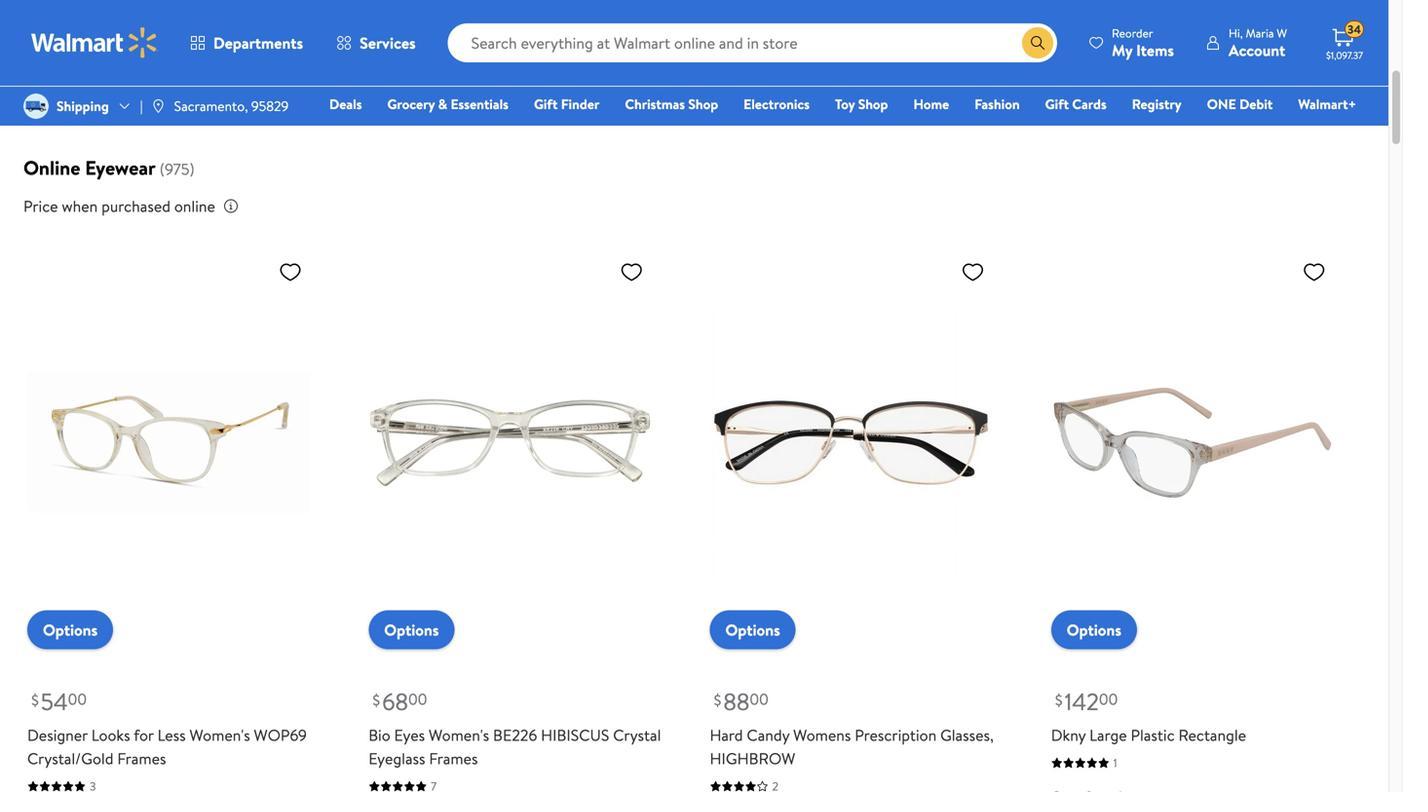 Task type: describe. For each thing, give the bounding box(es) containing it.
bio eyes women's be226 hibiscus crystal eyeglass frames
[[369, 725, 661, 770]]

00 for 54
[[68, 689, 87, 710]]

options for 88
[[726, 620, 781, 641]]

54
[[41, 686, 68, 719]]

gift cards link
[[1037, 94, 1116, 115]]

vision center link
[[753, 0, 854, 94]]

hard
[[710, 725, 743, 746]]

womens
[[794, 725, 852, 746]]

vision center image
[[768, 0, 838, 69]]

options for 68
[[384, 620, 439, 641]]

shop inside 'shop vision center'
[[67, 74, 97, 93]]

hard candy womens prescription glasses, highbrow image
[[710, 252, 993, 634]]

0 horizontal spatial eyeglass
[[289, 74, 338, 93]]

looks
[[91, 725, 130, 746]]

lenses
[[577, 74, 613, 93]]

women's inside 'bio eyes women's be226 hibiscus crystal eyeglass frames'
[[429, 725, 490, 746]]

women's inside designer looks for less women's wop69 crystal/gold frames
[[190, 725, 250, 746]]

gift finder link
[[525, 94, 609, 115]]

walmart image
[[31, 27, 158, 58]]

online
[[174, 196, 215, 217]]

$ 142 00
[[1056, 686, 1119, 719]]

sellers
[[212, 74, 249, 93]]

$ for 68
[[373, 690, 380, 711]]

deals
[[330, 95, 362, 114]]

home link
[[905, 94, 959, 115]]

$ 68 00
[[373, 686, 427, 719]]

68
[[382, 686, 409, 719]]

frames for 68
[[429, 748, 478, 770]]

add to favorites list, designer looks for less women's wop69 crystal/gold frames image
[[279, 260, 302, 284]]

dkny
[[1052, 725, 1086, 746]]

add to favorites list, dkny large plastic rectangle image
[[1303, 260, 1327, 284]]

fashion
[[975, 95, 1020, 114]]

vision inside 'shop vision center'
[[100, 74, 136, 93]]

center inside 'shop vision center'
[[81, 87, 122, 106]]

hi, maria w account
[[1229, 25, 1288, 61]]

shop vision center image
[[66, 0, 136, 69]]

$ for 142
[[1056, 690, 1063, 711]]

00 for 68
[[409, 689, 427, 710]]

deals link
[[321, 94, 371, 115]]

price when purchased online
[[23, 196, 215, 217]]

legal information image
[[223, 198, 239, 214]]

plastic
[[1131, 725, 1175, 746]]

add to favorites list, bio eyes women's be226 hibiscus crystal eyeglass frames image
[[620, 260, 644, 284]]

Search search field
[[448, 23, 1058, 62]]

(975)
[[160, 159, 195, 180]]

shop vision center
[[67, 74, 136, 106]]

frames for eyeglass frames
[[341, 74, 382, 93]]

candy
[[747, 725, 790, 746]]

bio eyes women's be226 hibiscus crystal eyeglass frames image
[[369, 252, 651, 634]]

eyes
[[394, 725, 425, 746]]

reorder my items
[[1112, 25, 1175, 61]]

crystal/gold
[[27, 748, 114, 770]]

frames for sunglass frames
[[432, 87, 473, 106]]

price
[[23, 196, 58, 217]]

debit
[[1240, 95, 1274, 114]]

contact
[[526, 74, 574, 93]]

sacramento,
[[174, 96, 248, 115]]

eyeglass frames image
[[300, 0, 370, 69]]

00 for 88
[[750, 689, 769, 710]]

$ for 88
[[714, 690, 722, 711]]

designer
[[27, 725, 88, 746]]

glasses,
[[941, 725, 994, 746]]

services
[[360, 32, 416, 54]]

eyeglass frames link
[[285, 0, 386, 94]]

shop for christmas shop
[[689, 95, 719, 114]]

sacramento, 95829
[[174, 96, 289, 115]]

options link for 142
[[1052, 611, 1138, 650]]

$ for 54
[[31, 690, 39, 711]]

online eyewear (975)
[[23, 154, 195, 181]]

shop for toy shop
[[859, 95, 889, 114]]

eyewear accessories
[[653, 74, 720, 106]]

contact lenses link
[[519, 0, 620, 94]]

add to favorites list, hard candy womens prescription glasses, highbrow image
[[962, 260, 985, 284]]

be226
[[493, 725, 537, 746]]

34
[[1348, 21, 1362, 38]]

contact lenses image
[[534, 0, 604, 69]]

sunglass
[[427, 74, 477, 93]]

hard candy womens prescription glasses, highbrow
[[710, 725, 994, 770]]

$1,097.37
[[1327, 49, 1364, 62]]

95829
[[251, 96, 289, 115]]

one
[[1208, 95, 1237, 114]]

eyewear accessories image
[[651, 0, 721, 69]]

prescription
[[855, 725, 937, 746]]

online
[[23, 154, 80, 181]]

my
[[1112, 39, 1133, 61]]

Walmart Site-Wide search field
[[448, 23, 1058, 62]]

shop vision center link
[[51, 0, 152, 108]]

less
[[158, 725, 186, 746]]

options link for 68
[[369, 611, 455, 650]]

dkny large plastic rectangle
[[1052, 725, 1247, 746]]

registry link
[[1124, 94, 1191, 115]]

wop69
[[254, 725, 307, 746]]

departments
[[214, 32, 303, 54]]

&
[[438, 95, 448, 114]]

fashion link
[[966, 94, 1029, 115]]

eyewear accessories link
[[636, 0, 737, 108]]

electronics
[[744, 95, 810, 114]]

sunglass frames image
[[417, 0, 487, 69]]

1
[[1114, 755, 1118, 772]]

w
[[1278, 25, 1288, 41]]

$ 88 00
[[714, 686, 769, 719]]

eyeglass inside 'bio eyes women's be226 hibiscus crystal eyeglass frames'
[[369, 748, 426, 770]]

shipping
[[57, 96, 109, 115]]

crystal
[[613, 725, 661, 746]]

walmart+
[[1299, 95, 1357, 114]]

large
[[1090, 725, 1128, 746]]



Task type: vqa. For each thing, say whether or not it's contained in the screenshot.
Cyber
no



Task type: locate. For each thing, give the bounding box(es) containing it.
frames inside designer looks for less women's wop69 crystal/gold frames
[[117, 748, 166, 770]]

when
[[62, 196, 98, 217]]

$ left '68'
[[373, 690, 380, 711]]

toy shop
[[836, 95, 889, 114]]

designer looks for less women's wop69 crystal/gold frames image
[[27, 252, 310, 634]]

finder
[[561, 95, 600, 114]]

search icon image
[[1031, 35, 1046, 51]]

women's right eyes
[[429, 725, 490, 746]]

rectangle
[[1179, 725, 1247, 746]]

00 inside "$ 88 00"
[[750, 689, 769, 710]]

options link for 88
[[710, 611, 796, 650]]

vision center
[[763, 74, 844, 93]]

$
[[31, 690, 39, 711], [373, 690, 380, 711], [714, 690, 722, 711], [1056, 690, 1063, 711]]

1 vertical spatial eyewear
[[85, 154, 156, 181]]

women's
[[190, 725, 250, 746], [429, 725, 490, 746]]

purchased
[[101, 196, 171, 217]]

00 for 142
[[1100, 689, 1119, 710]]

2 00 from the left
[[409, 689, 427, 710]]

toy shop link
[[827, 94, 897, 115]]

$ left 54
[[31, 690, 39, 711]]

shop up shipping
[[67, 74, 97, 93]]

eyeglass
[[289, 74, 338, 93], [369, 748, 426, 770]]

gift for gift cards
[[1046, 95, 1070, 114]]

shop right "toy"
[[859, 95, 889, 114]]

eyeglass down eyes
[[369, 748, 426, 770]]

3 $ from the left
[[714, 690, 722, 711]]

vision up the electronics link
[[763, 74, 799, 93]]

gift cards
[[1046, 95, 1107, 114]]

2 gift from the left
[[1046, 95, 1070, 114]]

options link
[[27, 611, 113, 650], [369, 611, 455, 650], [710, 611, 796, 650], [1052, 611, 1138, 650]]

00 up designer
[[68, 689, 87, 710]]

4 options link from the left
[[1052, 611, 1138, 650]]

00 up eyes
[[409, 689, 427, 710]]

options up "$ 88 00"
[[726, 620, 781, 641]]

cards
[[1073, 95, 1107, 114]]

1 horizontal spatial shop
[[689, 95, 719, 114]]

items
[[1137, 39, 1175, 61]]

4 00 from the left
[[1100, 689, 1119, 710]]

frames
[[341, 74, 382, 93], [432, 87, 473, 106]]

gift inside 'link'
[[1046, 95, 1070, 114]]

christmas
[[625, 95, 685, 114]]

bio
[[369, 725, 391, 746]]

1 horizontal spatial women's
[[429, 725, 490, 746]]

center
[[802, 74, 844, 93], [81, 87, 122, 106]]

one debit link
[[1199, 94, 1282, 115]]

options link up $ 54 00
[[27, 611, 113, 650]]

3 options link from the left
[[710, 611, 796, 650]]

top sellers image
[[183, 0, 253, 69]]

services button
[[320, 19, 433, 66]]

essentials
[[451, 95, 509, 114]]

00 inside the $ 142 00
[[1100, 689, 1119, 710]]

frames inside sunglass frames
[[432, 87, 473, 106]]

0 horizontal spatial gift
[[534, 95, 558, 114]]

2 options link from the left
[[369, 611, 455, 650]]

1 options from the left
[[43, 620, 98, 641]]

1 gift from the left
[[534, 95, 558, 114]]

1 $ from the left
[[31, 690, 39, 711]]

account
[[1229, 39, 1286, 61]]

0 vertical spatial eyeglass
[[289, 74, 338, 93]]

1 vision from the left
[[100, 74, 136, 93]]

accessories
[[653, 87, 720, 106]]

hi,
[[1229, 25, 1244, 41]]

frames for 54
[[117, 748, 166, 770]]

1 horizontal spatial eyewear
[[661, 74, 711, 93]]

options link up "$ 88 00"
[[710, 611, 796, 650]]

1 horizontal spatial center
[[802, 74, 844, 93]]

reorder
[[1112, 25, 1154, 41]]

eyeglass up deals
[[289, 74, 338, 93]]

options link up the $ 142 00
[[1052, 611, 1138, 650]]

options for 142
[[1067, 620, 1122, 641]]

1 women's from the left
[[190, 725, 250, 746]]

shop right christmas
[[689, 95, 719, 114]]

0 horizontal spatial women's
[[190, 725, 250, 746]]

registry
[[1133, 95, 1182, 114]]

options up $ 54 00
[[43, 620, 98, 641]]

toy
[[836, 95, 855, 114]]

1 vertical spatial eyeglass
[[369, 748, 426, 770]]

$ 54 00
[[31, 686, 87, 719]]

4 $ from the left
[[1056, 690, 1063, 711]]

grocery & essentials
[[388, 95, 509, 114]]

00 up candy
[[750, 689, 769, 710]]

women's right less
[[190, 725, 250, 746]]

gift left "cards"
[[1046, 95, 1070, 114]]

 image
[[151, 98, 166, 114]]

1 horizontal spatial frames
[[429, 748, 478, 770]]

options link up $ 68 00
[[369, 611, 455, 650]]

eyewear up christmas shop link
[[661, 74, 711, 93]]

top sellers
[[188, 74, 249, 93]]

2 frames from the left
[[429, 748, 478, 770]]

$ inside "$ 88 00"
[[714, 690, 722, 711]]

gift finder
[[534, 95, 600, 114]]

grocery
[[388, 95, 435, 114]]

christmas shop link
[[616, 94, 727, 115]]

2 women's from the left
[[429, 725, 490, 746]]

1 options link from the left
[[27, 611, 113, 650]]

designer looks for less women's wop69 crystal/gold frames
[[27, 725, 307, 770]]

00 inside $ 68 00
[[409, 689, 427, 710]]

gift
[[534, 95, 558, 114], [1046, 95, 1070, 114]]

1 frames from the left
[[117, 748, 166, 770]]

shop
[[67, 74, 97, 93], [689, 95, 719, 114], [859, 95, 889, 114]]

$ left the 88
[[714, 690, 722, 711]]

home
[[914, 95, 950, 114]]

 image
[[23, 94, 49, 119]]

0 horizontal spatial frames
[[117, 748, 166, 770]]

frames
[[117, 748, 166, 770], [429, 748, 478, 770]]

center left |
[[81, 87, 122, 106]]

walmart+ link
[[1290, 94, 1366, 115]]

00 up large
[[1100, 689, 1119, 710]]

$ inside $ 68 00
[[373, 690, 380, 711]]

contact lenses
[[526, 74, 613, 93]]

gift for gift finder
[[534, 95, 558, 114]]

options up the $ 142 00
[[1067, 620, 1122, 641]]

00 inside $ 54 00
[[68, 689, 87, 710]]

options up $ 68 00
[[384, 620, 439, 641]]

eyewear
[[661, 74, 711, 93], [85, 154, 156, 181]]

maria
[[1246, 25, 1275, 41]]

frames inside 'bio eyes women's be226 hibiscus crystal eyeglass frames'
[[429, 748, 478, 770]]

sunglass frames link
[[402, 0, 503, 108]]

1 horizontal spatial vision
[[763, 74, 799, 93]]

0 horizontal spatial vision
[[100, 74, 136, 93]]

hibiscus
[[541, 725, 610, 746]]

88
[[724, 686, 750, 719]]

vision up shipping
[[100, 74, 136, 93]]

options link for 54
[[27, 611, 113, 650]]

00
[[68, 689, 87, 710], [409, 689, 427, 710], [750, 689, 769, 710], [1100, 689, 1119, 710]]

for
[[134, 725, 154, 746]]

top sellers link
[[168, 0, 269, 94]]

departments button
[[174, 19, 320, 66]]

options for 54
[[43, 620, 98, 641]]

sunglass frames
[[427, 74, 477, 106]]

dkny large plastic rectangle image
[[1052, 252, 1334, 634]]

center up "toy"
[[802, 74, 844, 93]]

$ inside $ 54 00
[[31, 690, 39, 711]]

0 horizontal spatial eyewear
[[85, 154, 156, 181]]

2 vision from the left
[[763, 74, 799, 93]]

2 options from the left
[[384, 620, 439, 641]]

eyewear inside the eyewear accessories
[[661, 74, 711, 93]]

4 options from the left
[[1067, 620, 1122, 641]]

top
[[188, 74, 209, 93]]

2 horizontal spatial shop
[[859, 95, 889, 114]]

gift down contact
[[534, 95, 558, 114]]

1 horizontal spatial gift
[[1046, 95, 1070, 114]]

3 00 from the left
[[750, 689, 769, 710]]

highbrow
[[710, 748, 796, 770]]

eyewear up the price when purchased online
[[85, 154, 156, 181]]

$ left the 142
[[1056, 690, 1063, 711]]

|
[[140, 96, 143, 115]]

0 horizontal spatial center
[[81, 87, 122, 106]]

0 vertical spatial eyewear
[[661, 74, 711, 93]]

grocery & essentials link
[[379, 94, 518, 115]]

0 horizontal spatial frames
[[341, 74, 382, 93]]

1 horizontal spatial frames
[[432, 87, 473, 106]]

2 $ from the left
[[373, 690, 380, 711]]

0 horizontal spatial shop
[[67, 74, 97, 93]]

1 horizontal spatial eyeglass
[[369, 748, 426, 770]]

$ inside the $ 142 00
[[1056, 690, 1063, 711]]

1 00 from the left
[[68, 689, 87, 710]]

options
[[43, 620, 98, 641], [384, 620, 439, 641], [726, 620, 781, 641], [1067, 620, 1122, 641]]

142
[[1065, 686, 1100, 719]]

electronics link
[[735, 94, 819, 115]]

3 options from the left
[[726, 620, 781, 641]]

eyeglass frames
[[289, 74, 382, 93]]

one debit
[[1208, 95, 1274, 114]]



